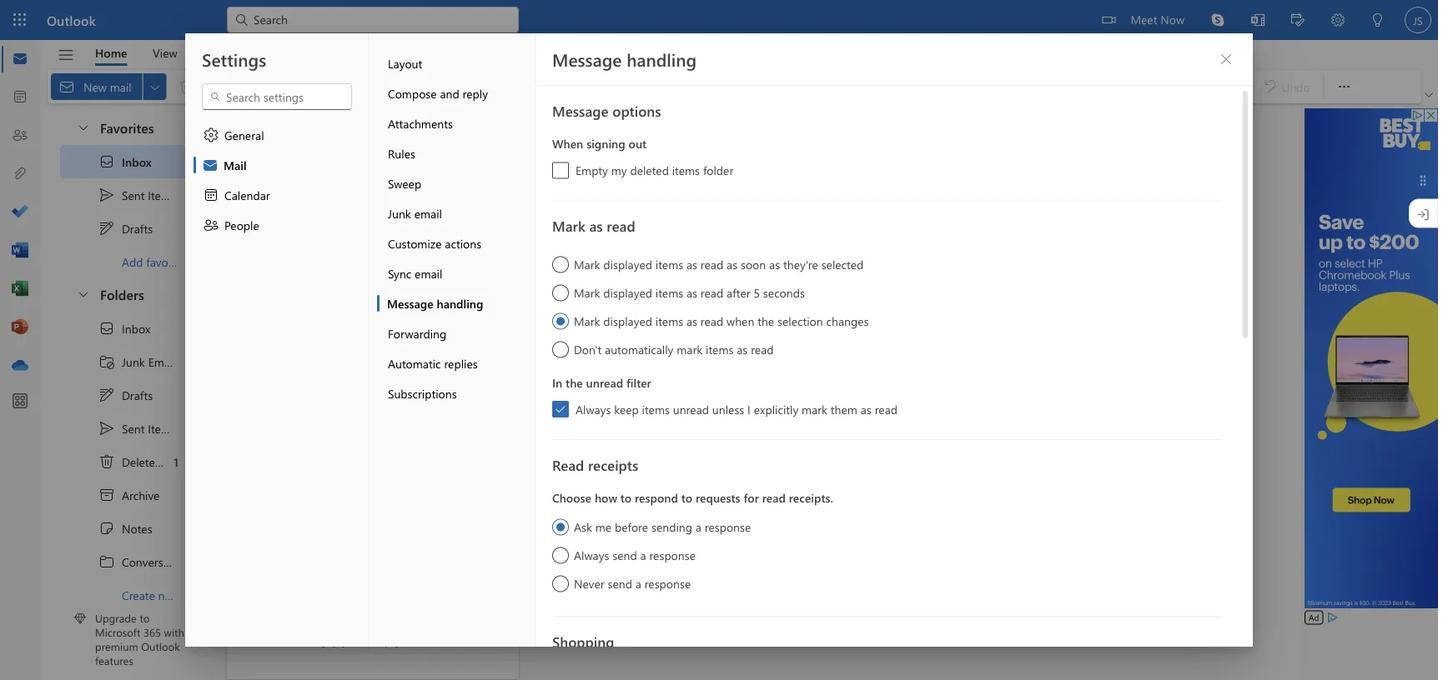 Task type: vqa. For each thing, say whether or not it's contained in the screenshot.
Add favorite tree item
yes



Task type: describe. For each thing, give the bounding box(es) containing it.
folder inside tree item
[[183, 588, 213, 603]]

sent inside tree
[[122, 421, 145, 436]]

a for always send a response
[[640, 548, 646, 563]]

handling inside tab panel
[[627, 48, 697, 71]]

selection
[[777, 313, 823, 329]]

day
[[407, 611, 426, 626]]

folders
[[100, 285, 144, 303]]

365 for upgrade to microsoft 365
[[384, 470, 403, 486]]

items for when
[[655, 313, 683, 329]]

favorites tree item
[[60, 112, 194, 145]]

 inside tree
[[98, 420, 115, 437]]

outlook inside upgrade to microsoft 365 with premium outlook features
[[141, 640, 180, 654]]


[[98, 554, 115, 571]]

create new folder
[[122, 588, 213, 603]]

and
[[440, 86, 459, 101]]

tab list containing home
[[83, 40, 240, 66]]

after
[[727, 285, 750, 300]]

to right respond
[[681, 491, 693, 506]]

all done for the day enjoy your empty inbox.
[[311, 611, 435, 648]]


[[1102, 13, 1116, 27]]

read down my
[[607, 216, 635, 236]]

mark displayed items as read when the selection changes
[[574, 313, 869, 329]]

always send a response
[[574, 548, 696, 563]]

tree containing 
[[60, 312, 213, 612]]

1 vertical spatial the
[[566, 375, 583, 390]]

compose
[[388, 86, 437, 101]]

get for get outlook mobile
[[270, 437, 288, 453]]

onedrive image
[[12, 358, 28, 375]]

general
[[224, 127, 264, 143]]

folder inside message options element
[[703, 163, 734, 178]]

email for junk email
[[414, 206, 442, 221]]

changes
[[826, 313, 869, 329]]

inbox.
[[404, 633, 435, 648]]

mail image
[[12, 51, 28, 68]]

ask
[[574, 519, 592, 535]]

read up mark displayed items as read after 5 seconds
[[701, 257, 723, 272]]

2  inbox from the top
[[98, 320, 150, 337]]

never
[[574, 576, 604, 591]]

1 vertical spatial unread
[[673, 402, 709, 417]]

upgrade to microsoft 365 with premium outlook features
[[95, 611, 184, 668]]

 button
[[1213, 46, 1240, 73]]

1 & from the left
[[369, 173, 378, 189]]

always for always keep items unread unless i explicitly mark them as read
[[576, 402, 611, 417]]

mark as read element
[[552, 247, 1221, 418]]


[[98, 487, 115, 504]]

to inside message list section
[[318, 470, 329, 486]]

always for always send a response
[[574, 548, 609, 563]]

for inside option group
[[744, 491, 759, 506]]

outlook right take
[[910, 425, 953, 440]]

favorites
[[100, 118, 154, 136]]

 button
[[49, 41, 83, 69]]

when signing out
[[552, 136, 647, 151]]

message for 
[[552, 101, 609, 120]]

 inside favorites tree
[[98, 187, 115, 204]]

subscriptions button
[[377, 379, 535, 409]]

message handling inside message handling tab panel
[[552, 48, 697, 71]]

unless
[[712, 402, 744, 417]]

customize
[[388, 236, 442, 251]]

automatic replies
[[388, 356, 478, 371]]

as left soon
[[727, 257, 738, 272]]

efficient
[[323, 173, 366, 189]]

message for in the unread filter
[[552, 48, 622, 71]]

respond
[[635, 491, 678, 506]]

0 horizontal spatial unread
[[586, 375, 623, 390]]


[[209, 91, 221, 103]]

inbox inside favorites tree
[[122, 154, 152, 170]]

1 vertical spatial items
[[148, 421, 176, 436]]

empty
[[368, 633, 401, 648]]

energy efficient & reliable - reliable & expandable design
[[284, 173, 591, 189]]

1 horizontal spatial mark
[[802, 402, 828, 417]]

get started
[[237, 234, 296, 249]]

move & delete group
[[51, 70, 567, 103]]

0 vertical spatial with
[[956, 425, 979, 440]]

message inside button
[[387, 296, 433, 311]]

 tree item
[[60, 546, 194, 579]]

 for 
[[98, 220, 115, 237]]

selected
[[821, 257, 864, 272]]

as right soon
[[769, 257, 780, 272]]

never send a response
[[574, 576, 691, 591]]

sync email button
[[377, 259, 535, 289]]

junk email button
[[377, 199, 535, 229]]

outlook inside message list section
[[292, 437, 333, 453]]

 drafts for 
[[98, 387, 153, 404]]

they're
[[783, 257, 818, 272]]

mark displayed items as read as soon as they're selected
[[574, 257, 864, 272]]

handling inside button
[[437, 296, 483, 311]]

0 horizontal spatial mark
[[677, 342, 703, 357]]


[[203, 187, 219, 204]]

out
[[629, 136, 647, 151]]

read left the when
[[701, 313, 723, 329]]

forwarding button
[[377, 319, 535, 349]]

done
[[337, 611, 364, 626]]

send for never
[[608, 576, 632, 591]]

options
[[612, 101, 661, 120]]

energy
[[284, 173, 320, 189]]

 for 1st  tree item from the top of the application containing settings
[[98, 153, 115, 170]]


[[98, 454, 115, 470]]

items inside favorites tree
[[148, 187, 176, 203]]

 drafts for 
[[98, 220, 153, 237]]

receipts.
[[789, 491, 833, 506]]

more apps image
[[12, 394, 28, 410]]

 sent items inside favorites tree
[[98, 187, 176, 204]]

to right how
[[621, 491, 632, 506]]

settings tab list
[[185, 33, 369, 647]]

response for always send a response
[[649, 548, 696, 563]]

rules
[[388, 146, 415, 161]]

 tree item for 
[[60, 212, 194, 245]]

started
[[259, 234, 296, 249]]

 button for favorites
[[68, 112, 97, 143]]

 notes
[[98, 521, 152, 537]]

-
[[426, 173, 430, 189]]

 deleted items
[[98, 454, 193, 470]]

premium
[[95, 640, 138, 654]]

inbox inside tree
[[122, 321, 150, 336]]

for inside all done for the day enjoy your empty inbox.
[[368, 611, 383, 626]]

with inside upgrade to microsoft 365 with premium outlook features
[[164, 625, 184, 640]]

calendar image
[[12, 89, 28, 106]]

automatic
[[388, 356, 441, 371]]

you
[[982, 425, 1002, 440]]

mark for mark displayed items as read as soon as they're selected
[[574, 257, 600, 272]]

sending
[[651, 519, 692, 535]]

help button
[[191, 40, 240, 66]]

take
[[883, 425, 906, 440]]

settings heading
[[202, 48, 266, 71]]

me
[[595, 519, 612, 535]]

365 for upgrade to microsoft 365 with premium outlook features
[[143, 625, 161, 640]]

ad
[[1309, 612, 1319, 624]]

add favorite
[[122, 254, 185, 270]]

send for always
[[612, 548, 637, 563]]

 tree item
[[60, 345, 194, 379]]

them
[[831, 402, 857, 417]]

shopping
[[552, 633, 614, 652]]

sweep
[[388, 176, 421, 191]]

 general
[[203, 127, 264, 143]]

microsoft for upgrade to microsoft 365 with premium outlook features
[[95, 625, 140, 640]]

settings
[[202, 48, 266, 71]]

when
[[727, 313, 754, 329]]

free.
[[1023, 425, 1047, 440]]

replies
[[444, 356, 478, 371]]

mail
[[224, 157, 247, 173]]

people image
[[12, 128, 28, 144]]

sent inside favorites tree
[[122, 187, 145, 203]]

 for favorites
[[77, 121, 90, 134]]

 button for folders
[[68, 279, 97, 309]]

customize actions button
[[377, 229, 535, 259]]

customize actions
[[388, 236, 481, 251]]

as down mark displayed items as read as soon as they're selected on the top of the page
[[687, 285, 697, 300]]

folders tree item
[[60, 279, 194, 312]]

items for i
[[642, 402, 670, 417]]

notes
[[122, 521, 152, 537]]

 tree item
[[60, 445, 194, 479]]

document containing settings
[[0, 0, 1438, 681]]

2 horizontal spatial for
[[1005, 425, 1020, 440]]

 people
[[203, 217, 259, 234]]

choose how to respond to requests for read receipts.
[[552, 491, 833, 506]]

empty my deleted items folder
[[576, 163, 734, 178]]

ask me before sending a response
[[574, 519, 751, 535]]

2 & from the left
[[478, 173, 487, 189]]

the inside all done for the day enjoy your empty inbox.
[[386, 611, 403, 626]]


[[203, 217, 219, 234]]



Task type: locate. For each thing, give the bounding box(es) containing it.
mark as read
[[552, 216, 635, 236]]

1 vertical spatial 365
[[143, 625, 161, 640]]

0 vertical spatial microsoft
[[332, 470, 381, 486]]

2 vertical spatial a
[[635, 576, 641, 591]]

upgrade inside message list section
[[270, 470, 315, 486]]

favorites tree
[[60, 105, 194, 279]]

0 horizontal spatial &
[[369, 173, 378, 189]]

drafts up add
[[122, 221, 153, 236]]

1 vertical spatial  inbox
[[98, 320, 150, 337]]

send down before
[[612, 548, 637, 563]]

0 vertical spatial message
[[552, 48, 622, 71]]

subscriptions
[[388, 386, 457, 401]]

1 horizontal spatial handling
[[627, 48, 697, 71]]

your
[[342, 633, 365, 648]]

for right you at the right bottom
[[1005, 425, 1020, 440]]

as down the when
[[737, 342, 748, 357]]

view
[[153, 45, 177, 60]]

folder
[[703, 163, 734, 178], [183, 588, 213, 603]]

message up message options
[[552, 48, 622, 71]]

0 horizontal spatial upgrade
[[95, 611, 137, 626]]

displayed for mark displayed items as read as soon as they're selected
[[603, 257, 652, 272]]

 button inside 'favorites' "tree item"
[[68, 112, 97, 143]]

mark up going
[[802, 402, 828, 417]]

reliable left -
[[381, 173, 422, 189]]

message options
[[552, 101, 661, 120]]


[[203, 127, 219, 143]]

0 horizontal spatial get
[[237, 234, 255, 249]]

response down sending
[[649, 548, 696, 563]]

 for 
[[98, 387, 115, 404]]

message handling up forwarding
[[387, 296, 483, 311]]

5
[[754, 285, 760, 300]]

0 vertical spatial  tree item
[[60, 212, 194, 245]]

a up never send a response
[[640, 548, 646, 563]]

response down the requests
[[705, 519, 751, 535]]

compose and reply button
[[377, 78, 535, 108]]

microsoft
[[332, 470, 381, 486], [95, 625, 140, 640]]

actions
[[445, 236, 481, 251]]

displayed for mark displayed items as read after 5 seconds
[[603, 285, 652, 300]]

1  from the top
[[98, 153, 115, 170]]

0 vertical spatial a
[[696, 519, 701, 535]]

 tree item
[[60, 179, 194, 212], [60, 412, 194, 445]]

as down design
[[589, 216, 603, 236]]

sent up add
[[122, 187, 145, 203]]

response for never send a response
[[645, 576, 691, 591]]

0 vertical spatial 
[[98, 153, 115, 170]]

always keep items unread unless i explicitly mark them as read
[[576, 402, 898, 417]]

files image
[[12, 166, 28, 183]]

1 vertical spatial email
[[415, 266, 442, 281]]

features
[[95, 654, 133, 668]]

1  tree item from the top
[[60, 145, 194, 179]]

1 horizontal spatial get
[[270, 437, 288, 453]]

read up take
[[875, 402, 898, 417]]

design
[[554, 173, 591, 189]]

1 vertical spatial with
[[164, 625, 184, 640]]

2  tree item from the top
[[60, 312, 194, 345]]

1 vertical spatial  tree item
[[60, 312, 194, 345]]

always down in the unread filter
[[576, 402, 611, 417]]

email up customize actions at the left
[[414, 206, 442, 221]]

rules button
[[377, 138, 535, 169]]

1 vertical spatial  button
[[68, 279, 97, 309]]

1 vertical spatial junk
[[122, 354, 145, 370]]

2 displayed from the top
[[603, 285, 652, 300]]

in
[[552, 375, 562, 390]]

meet now
[[1131, 11, 1185, 27]]

get down the "people"
[[237, 234, 255, 249]]

to down get outlook mobile
[[318, 470, 329, 486]]

2  drafts from the top
[[98, 387, 153, 404]]

forwarding
[[388, 326, 446, 341]]

items
[[672, 163, 700, 178], [655, 257, 683, 272], [655, 285, 683, 300], [655, 313, 683, 329], [706, 342, 734, 357], [642, 402, 670, 417]]

0 vertical spatial items
[[148, 187, 176, 203]]

0 vertical spatial the
[[758, 313, 774, 329]]

outlook up upgrade to microsoft 365
[[292, 437, 333, 453]]

 inside 'folders' tree item
[[77, 287, 90, 301]]

outlook banner
[[0, 0, 1438, 40]]

get
[[237, 234, 255, 249], [270, 437, 288, 453]]

 inside 'favorites' "tree item"
[[77, 121, 90, 134]]

word image
[[12, 243, 28, 259]]

send right never
[[608, 576, 632, 591]]

2  button from the top
[[68, 279, 97, 309]]

choose how to respond to requests for read receipts. option group
[[552, 486, 1221, 595]]

0 horizontal spatial microsoft
[[95, 625, 140, 640]]

drafts for 
[[122, 221, 153, 236]]

 inbox down 'favorites' "tree item"
[[98, 153, 152, 170]]

1  tree item from the top
[[60, 179, 194, 212]]

for up the "empty"
[[368, 611, 383, 626]]

upgrade
[[270, 470, 315, 486], [95, 611, 137, 626]]

1 horizontal spatial upgrade
[[270, 470, 315, 486]]

message handling button
[[377, 289, 535, 319]]

sync
[[388, 266, 411, 281]]

1 horizontal spatial 365
[[384, 470, 403, 486]]

0 vertical spatial  inbox
[[98, 153, 152, 170]]

mark for mark displayed items as read when the selection changes
[[574, 313, 600, 329]]

1  sent items from the top
[[98, 187, 176, 204]]

layout button
[[377, 48, 535, 78]]

to do image
[[12, 204, 28, 221]]

drafts for 
[[122, 388, 153, 403]]

2 vertical spatial response
[[645, 576, 691, 591]]

layout
[[388, 55, 422, 71]]

message handling up options
[[552, 48, 697, 71]]

3 displayed from the top
[[603, 313, 652, 329]]

 up the  at the bottom left of the page
[[98, 320, 115, 337]]

1 vertical spatial microsoft
[[95, 625, 140, 640]]

dialog
[[0, 0, 1438, 681]]

tab list
[[83, 40, 240, 66]]

0 horizontal spatial for
[[368, 611, 383, 626]]

mark for mark displayed items as read after 5 seconds
[[574, 285, 600, 300]]

1 vertical spatial upgrade
[[95, 611, 137, 626]]

reliable right -
[[434, 173, 475, 189]]

 inbox
[[98, 153, 152, 170], [98, 320, 150, 337]]

 up the add favorite tree item
[[98, 187, 115, 204]]

message up when
[[552, 101, 609, 120]]

2 drafts from the top
[[122, 388, 153, 403]]

read inside option group
[[762, 491, 786, 506]]

handling up options
[[627, 48, 697, 71]]

sweep button
[[377, 169, 535, 199]]

 button left favorites
[[68, 112, 97, 143]]

places.
[[844, 425, 880, 440]]

0 vertical spatial junk
[[388, 206, 411, 221]]

displayed for mark displayed items as read when the selection changes
[[603, 313, 652, 329]]

keep
[[614, 402, 639, 417]]

a right sending
[[696, 519, 701, 535]]

microsoft for upgrade to microsoft 365
[[332, 470, 381, 486]]

as right them
[[861, 402, 872, 417]]

2 vertical spatial items
[[165, 454, 193, 470]]

1 vertical spatial mark
[[802, 402, 828, 417]]

signing
[[587, 136, 625, 151]]

drafts down the  junk email
[[122, 388, 153, 403]]

365 inside message list section
[[384, 470, 403, 486]]

0 vertical spatial displayed
[[603, 257, 652, 272]]

upgrade for upgrade to microsoft 365
[[270, 470, 315, 486]]

folder right new
[[183, 588, 213, 603]]

sync email
[[388, 266, 442, 281]]

Search settings search field
[[221, 88, 335, 105]]

as down mark displayed items as read after 5 seconds
[[687, 313, 697, 329]]

0 vertical spatial 365
[[384, 470, 403, 486]]

junk inside the  junk email
[[122, 354, 145, 370]]

folder right "deleted"
[[703, 163, 734, 178]]

excel image
[[12, 281, 28, 298]]

2 horizontal spatial the
[[758, 313, 774, 329]]

drafts inside tree
[[122, 388, 153, 403]]

junk right the  at the bottom left of the page
[[122, 354, 145, 370]]

always up never
[[574, 548, 609, 563]]

sent
[[122, 187, 145, 203], [122, 421, 145, 436]]

2  tree item from the top
[[60, 412, 194, 445]]

2 vertical spatial for
[[368, 611, 383, 626]]

to down create
[[140, 611, 150, 626]]

2 sent from the top
[[122, 421, 145, 436]]

microsoft up the features
[[95, 625, 140, 640]]

 inside favorites tree
[[98, 153, 115, 170]]

expandable
[[490, 173, 551, 189]]

 sent items up add
[[98, 187, 176, 204]]

with left you at the right bottom
[[956, 425, 979, 440]]

1 horizontal spatial microsoft
[[332, 470, 381, 486]]

1  from the top
[[77, 121, 90, 134]]

 left favorites
[[77, 121, 90, 134]]

 tree item
[[60, 212, 194, 245], [60, 379, 194, 412]]

read down the when
[[751, 342, 774, 357]]

1  tree item from the top
[[60, 212, 194, 245]]

1 vertical spatial 
[[98, 420, 115, 437]]

the right the when
[[758, 313, 774, 329]]

0 vertical spatial send
[[612, 548, 637, 563]]

1 vertical spatial sent
[[122, 421, 145, 436]]

0 vertical spatial 
[[77, 121, 90, 134]]

outlook up ''
[[47, 11, 96, 29]]

1  from the top
[[98, 220, 115, 237]]


[[77, 121, 90, 134], [77, 287, 90, 301]]

 tree item down favorites
[[60, 145, 194, 179]]

to
[[318, 470, 329, 486], [621, 491, 632, 506], [681, 491, 693, 506], [140, 611, 150, 626]]

 inbox inside favorites tree
[[98, 153, 152, 170]]

for right the requests
[[744, 491, 759, 506]]

handling down "sync email" button
[[437, 296, 483, 311]]

2  tree item from the top
[[60, 379, 194, 412]]

email
[[414, 206, 442, 221], [415, 266, 442, 281]]

 inside favorites tree
[[98, 220, 115, 237]]

 inside tree
[[98, 320, 115, 337]]

0 horizontal spatial handling
[[437, 296, 483, 311]]

calendar
[[224, 187, 270, 203]]

1 vertical spatial send
[[608, 576, 632, 591]]

 drafts up the add favorite tree item
[[98, 220, 153, 237]]

1 vertical spatial always
[[574, 548, 609, 563]]

dialog containing settings
[[0, 0, 1438, 681]]

0 vertical spatial unread
[[586, 375, 623, 390]]

0 horizontal spatial junk
[[122, 354, 145, 370]]

1  inbox from the top
[[98, 153, 152, 170]]

message list section
[[227, 107, 591, 680]]

1 sent from the top
[[122, 187, 145, 203]]

items inside message options element
[[672, 163, 700, 178]]

premium features image
[[74, 613, 86, 625]]

mark down mark displayed items as read when the selection changes
[[677, 342, 703, 357]]

email right sync
[[415, 266, 442, 281]]

0 vertical spatial  tree item
[[60, 145, 194, 179]]

0 vertical spatial message handling
[[552, 48, 697, 71]]

i
[[748, 402, 751, 417]]

you're
[[774, 425, 807, 440]]

upgrade down get outlook mobile
[[270, 470, 315, 486]]

inbox up the  junk email
[[122, 321, 150, 336]]

0 horizontal spatial 365
[[143, 625, 161, 640]]

tags group
[[670, 70, 1176, 103]]

 tree item
[[60, 479, 194, 512]]

compose and reply
[[388, 86, 488, 101]]

 down the  at the bottom left of the page
[[98, 387, 115, 404]]

upgrade up "premium"
[[95, 611, 137, 626]]

1 vertical spatial folder
[[183, 588, 213, 603]]

message handling tab panel
[[536, 33, 1253, 681]]

home button
[[83, 40, 140, 66]]

 drafts inside favorites tree
[[98, 220, 153, 237]]

0 vertical spatial handling
[[627, 48, 697, 71]]

1 vertical spatial 
[[77, 287, 90, 301]]

message handling inside message handling button
[[387, 296, 483, 311]]

message handling heading
[[552, 48, 697, 71]]

items left 
[[148, 187, 176, 203]]

email for sync email
[[415, 266, 442, 281]]

1 horizontal spatial folder
[[703, 163, 734, 178]]

junk down sweep
[[388, 206, 411, 221]]

filter
[[626, 375, 651, 390]]

1 vertical spatial message handling
[[387, 296, 483, 311]]

 sent items up deleted
[[98, 420, 176, 437]]

a down always send a response
[[635, 576, 641, 591]]

& left "expandable"
[[478, 173, 487, 189]]

left-rail-appbar navigation
[[3, 40, 37, 385]]

unread left unless on the bottom of page
[[673, 402, 709, 417]]

2  sent items from the top
[[98, 420, 176, 437]]

2  from the top
[[98, 387, 115, 404]]

1 vertical spatial get
[[270, 437, 288, 453]]

junk email
[[388, 206, 442, 221]]

 up the add favorite tree item
[[98, 220, 115, 237]]

the right 'in'
[[566, 375, 583, 390]]

view button
[[140, 40, 190, 66]]

always
[[576, 402, 611, 417], [574, 548, 609, 563]]

sent up the  tree item
[[122, 421, 145, 436]]

microsoft down mobile
[[332, 470, 381, 486]]

mark for mark as read
[[552, 216, 585, 236]]

2 inbox from the top
[[122, 321, 150, 336]]

0 vertical spatial email
[[414, 206, 442, 221]]

the left day
[[386, 611, 403, 626]]

unread left the filter
[[586, 375, 623, 390]]

drafts inside favorites tree
[[122, 221, 153, 236]]


[[98, 153, 115, 170], [98, 320, 115, 337]]

0 vertical spatial mark
[[677, 342, 703, 357]]

items for as
[[655, 257, 683, 272]]

always inside choose how to respond to requests for read receipts. option group
[[574, 548, 609, 563]]

365 inside upgrade to microsoft 365 with premium outlook features
[[143, 625, 161, 640]]

document
[[0, 0, 1438, 681]]

2 reliable from the left
[[434, 173, 475, 189]]

mark
[[677, 342, 703, 357], [802, 402, 828, 417]]

powerpoint image
[[12, 319, 28, 336]]

0 vertical spatial response
[[705, 519, 751, 535]]

 tree item for 
[[60, 379, 194, 412]]

2  from the top
[[98, 420, 115, 437]]

 sent items inside tree
[[98, 420, 176, 437]]

my
[[611, 163, 627, 178]]

 tree item up add
[[60, 212, 194, 245]]

1  button from the top
[[68, 112, 97, 143]]

 up the 
[[98, 420, 115, 437]]


[[57, 46, 75, 64]]

get for get started
[[237, 234, 255, 249]]

explicitly
[[754, 402, 798, 417]]

0 vertical spatial inbox
[[122, 154, 152, 170]]

0 vertical spatial sent
[[122, 187, 145, 203]]

 down 'favorites' "tree item"
[[98, 153, 115, 170]]

items right deleted
[[165, 454, 193, 470]]

1 horizontal spatial junk
[[388, 206, 411, 221]]

junk inside button
[[388, 206, 411, 221]]

microsoft inside upgrade to microsoft 365 with premium outlook features
[[95, 625, 140, 640]]

& right efficient
[[369, 173, 378, 189]]

1 vertical spatial displayed
[[603, 285, 652, 300]]

create new folder tree item
[[60, 579, 213, 612]]

0 vertical spatial always
[[576, 402, 611, 417]]

0 horizontal spatial with
[[164, 625, 184, 640]]

1 vertical spatial a
[[640, 548, 646, 563]]

message options element
[[552, 132, 1221, 179]]

items up 1
[[148, 421, 176, 436]]

all
[[320, 611, 334, 626]]

0 vertical spatial 
[[98, 187, 115, 204]]

1 reliable from the left
[[381, 173, 422, 189]]

 inside tree
[[98, 387, 115, 404]]

mark displayed items as read after 5 seconds
[[574, 285, 805, 300]]

inbox
[[122, 154, 152, 170], [122, 321, 150, 336]]

0 vertical spatial  tree item
[[60, 179, 194, 212]]

 tree item
[[60, 512, 194, 546]]

tree
[[60, 312, 213, 612]]

1  drafts from the top
[[98, 220, 153, 237]]

0 horizontal spatial folder
[[183, 588, 213, 603]]

 for folders
[[77, 287, 90, 301]]

0 vertical spatial  drafts
[[98, 220, 153, 237]]

get up upgrade to microsoft 365
[[270, 437, 288, 453]]

 tree item inside tree
[[60, 379, 194, 412]]

 tree item down the  junk email
[[60, 379, 194, 412]]

with down new
[[164, 625, 184, 640]]

 button left folders
[[68, 279, 97, 309]]

1 vertical spatial  tree item
[[60, 379, 194, 412]]

1 inbox from the top
[[122, 154, 152, 170]]

add favorite tree item
[[60, 245, 194, 279]]

items
[[148, 187, 176, 203], [148, 421, 176, 436], [165, 454, 193, 470]]

 left folders
[[77, 287, 90, 301]]

1 horizontal spatial &
[[478, 173, 487, 189]]

 tree item up deleted
[[60, 412, 194, 445]]

1 displayed from the top
[[603, 257, 652, 272]]

0 vertical spatial  button
[[68, 112, 97, 143]]

automatically
[[605, 342, 674, 357]]

always inside the mark as read 'element'
[[576, 402, 611, 417]]

message down sync email
[[387, 296, 433, 311]]

read left receipts.
[[762, 491, 786, 506]]

as up mark displayed items as read after 5 seconds
[[687, 257, 697, 272]]

1 horizontal spatial the
[[566, 375, 583, 390]]

1 horizontal spatial unread
[[673, 402, 709, 417]]

upgrade for upgrade to microsoft 365 with premium outlook features
[[95, 611, 137, 626]]

to inside upgrade to microsoft 365 with premium outlook features
[[140, 611, 150, 626]]

read
[[552, 455, 584, 475]]

1 vertical spatial handling
[[437, 296, 483, 311]]

 tree item
[[60, 145, 194, 179], [60, 312, 194, 345]]

choose
[[552, 491, 591, 506]]

set your advertising preferences image
[[1326, 611, 1339, 625]]

microsoft inside message list section
[[332, 470, 381, 486]]

a for never send a response
[[635, 576, 641, 591]]

 tree item up the  junk email
[[60, 312, 194, 345]]

seconds
[[763, 285, 805, 300]]

application
[[0, 0, 1438, 681]]

upgrade to microsoft 365
[[270, 470, 403, 486]]

 drafts down  tree item
[[98, 387, 153, 404]]

now
[[1161, 11, 1185, 27]]

help
[[203, 45, 227, 60]]

 tree item down 'favorites' "tree item"
[[60, 179, 194, 212]]

&
[[369, 173, 378, 189], [478, 173, 487, 189]]

home
[[95, 45, 127, 60]]

1 drafts from the top
[[122, 221, 153, 236]]

outlook right "premium"
[[141, 640, 180, 654]]

1 vertical spatial  sent items
[[98, 420, 176, 437]]

 for first  tree item from the bottom of the application containing settings
[[98, 320, 115, 337]]

1 vertical spatial  drafts
[[98, 387, 153, 404]]

2  from the top
[[77, 287, 90, 301]]

1 vertical spatial for
[[744, 491, 759, 506]]

upgrade inside upgrade to microsoft 365 with premium outlook features
[[95, 611, 137, 626]]

1 vertical spatial inbox
[[122, 321, 150, 336]]

email
[[148, 354, 176, 370]]

1 horizontal spatial for
[[744, 491, 759, 506]]

a
[[696, 519, 701, 535], [640, 548, 646, 563], [635, 576, 641, 591]]

0 vertical spatial drafts
[[122, 221, 153, 236]]

1 horizontal spatial with
[[956, 425, 979, 440]]

1 vertical spatial  tree item
[[60, 412, 194, 445]]

items inside the  deleted items
[[165, 454, 193, 470]]

inbox down 'favorites' "tree item"
[[122, 154, 152, 170]]

0 vertical spatial  sent items
[[98, 187, 176, 204]]

 button inside 'folders' tree item
[[68, 279, 97, 309]]

1  from the top
[[98, 187, 115, 204]]

1 horizontal spatial reliable
[[434, 173, 475, 189]]

items for after
[[655, 285, 683, 300]]

read receipts
[[552, 455, 638, 475]]

0 vertical spatial upgrade
[[270, 470, 315, 486]]

create
[[122, 588, 155, 603]]

1 horizontal spatial message handling
[[552, 48, 697, 71]]

0 horizontal spatial the
[[386, 611, 403, 626]]

 inbox up  tree item
[[98, 320, 150, 337]]

2  from the top
[[98, 320, 115, 337]]

0 vertical spatial get
[[237, 234, 255, 249]]

response down always send a response
[[645, 576, 691, 591]]

application containing settings
[[0, 0, 1438, 681]]

0 horizontal spatial reliable
[[381, 173, 422, 189]]

1 vertical spatial response
[[649, 548, 696, 563]]

1 vertical spatial message
[[552, 101, 609, 120]]

get outlook mobile
[[270, 437, 372, 453]]

0 vertical spatial folder
[[703, 163, 734, 178]]

add
[[122, 254, 143, 270]]

how
[[595, 491, 617, 506]]

lenovo image
[[250, 159, 277, 186]]

1 vertical spatial drafts
[[122, 388, 153, 403]]

read left after at the right top of page
[[701, 285, 723, 300]]

the
[[758, 313, 774, 329], [566, 375, 583, 390], [386, 611, 403, 626]]

2 vertical spatial the
[[386, 611, 403, 626]]

outlook inside banner
[[47, 11, 96, 29]]

handling
[[627, 48, 697, 71], [437, 296, 483, 311]]



